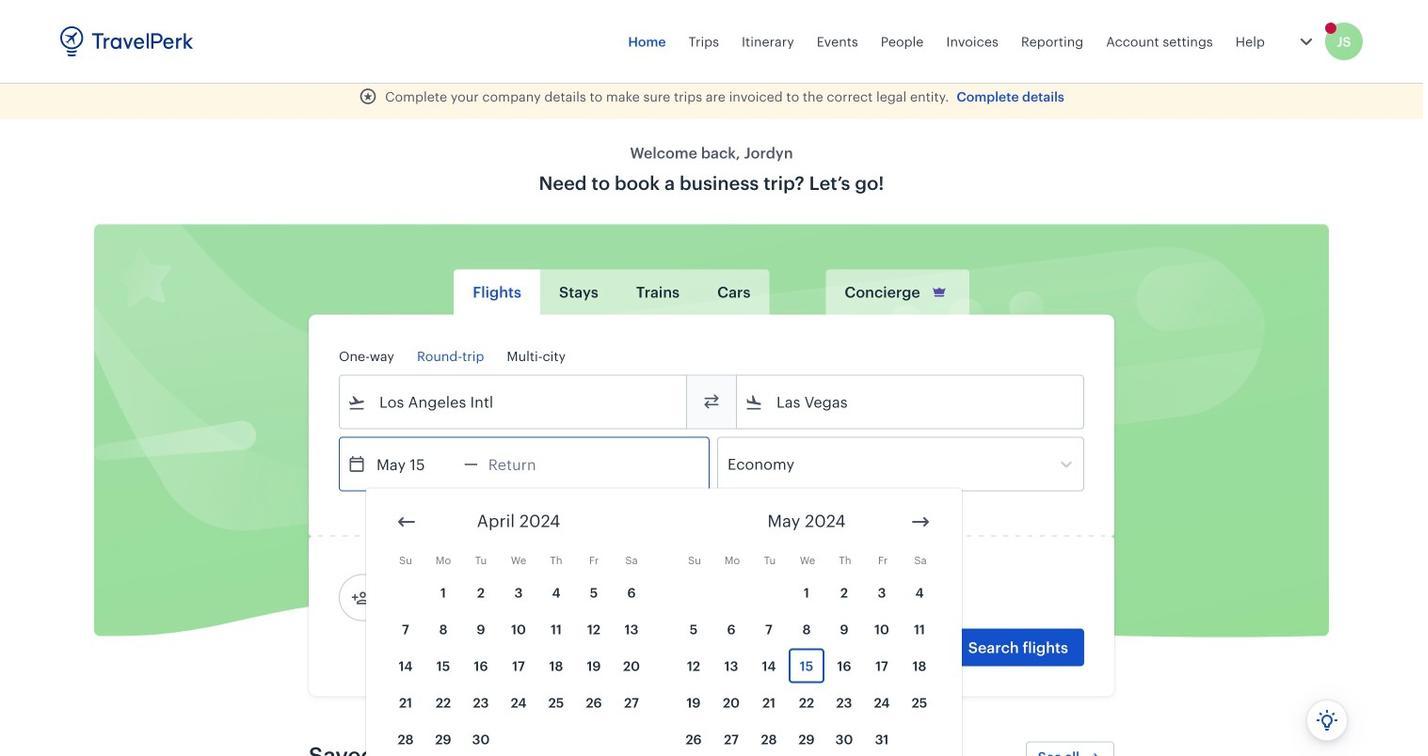 Task type: locate. For each thing, give the bounding box(es) containing it.
Add first traveler search field
[[370, 583, 566, 613]]

Return text field
[[478, 438, 576, 491]]

calendar application
[[366, 489, 1424, 757]]

move backward to switch to the previous month. image
[[395, 511, 418, 534]]



Task type: describe. For each thing, give the bounding box(es) containing it.
move forward to switch to the next month. image
[[910, 511, 932, 534]]

Depart text field
[[366, 438, 464, 491]]

To search field
[[764, 387, 1059, 418]]

From search field
[[366, 387, 662, 418]]



